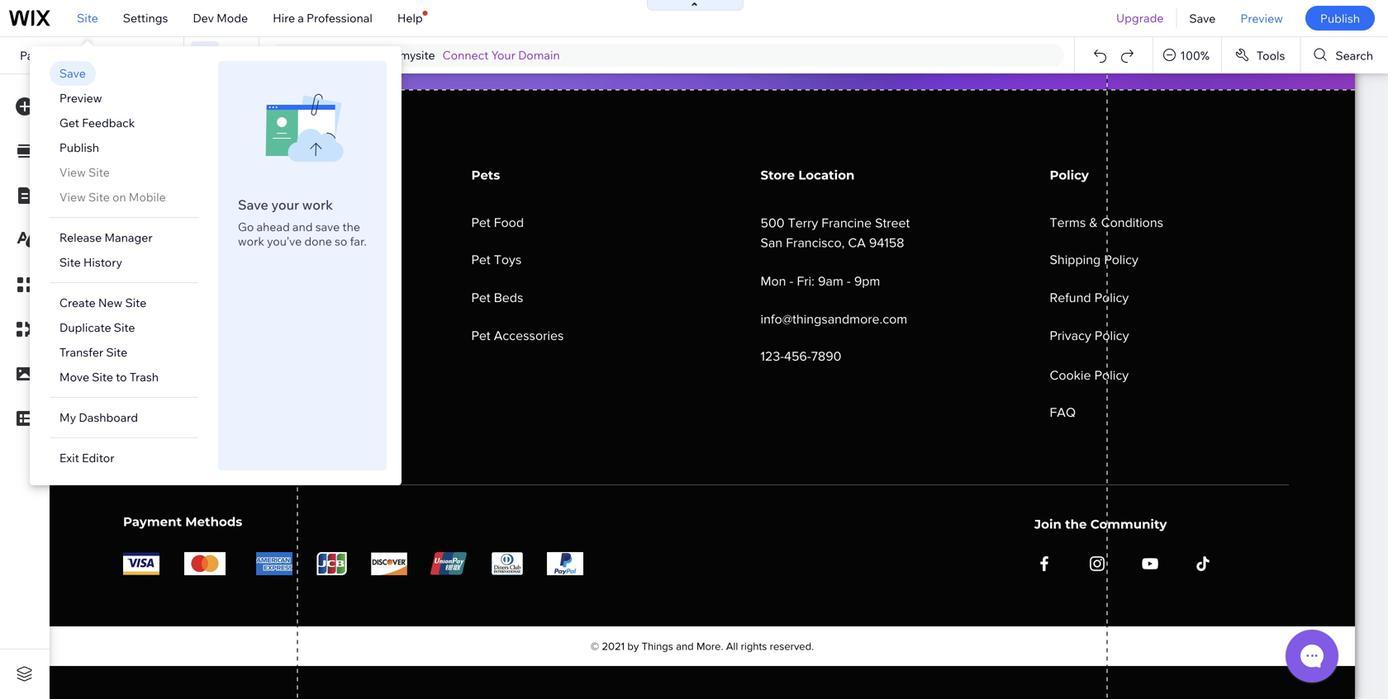 Task type: describe. For each thing, give the bounding box(es) containing it.
done
[[304, 234, 332, 249]]

feedback
[[82, 116, 135, 130]]

site history
[[59, 255, 122, 270]]

1 vertical spatial save
[[59, 66, 86, 81]]

history
[[83, 255, 122, 270]]

view for view site
[[59, 165, 86, 180]]

move
[[59, 370, 89, 385]]

duplicate
[[59, 321, 111, 335]]

domain
[[518, 48, 560, 62]]

save your work go ahead and save the work you've done so far.
[[238, 197, 367, 249]]

save
[[315, 220, 340, 234]]

my dashboard
[[59, 411, 138, 425]]

settings
[[123, 11, 168, 25]]

editor
[[82, 451, 114, 466]]

1 vertical spatial work
[[238, 234, 264, 249]]

my
[[59, 411, 76, 425]]

save button
[[1177, 0, 1228, 36]]

site left to
[[92, 370, 113, 385]]

publish button
[[1305, 6, 1375, 31]]

so
[[335, 234, 347, 249]]

view site on mobile
[[59, 190, 166, 204]]

search button
[[1301, 37, 1388, 74]]

create new site
[[59, 296, 146, 310]]

site up the home
[[77, 11, 98, 25]]

duplicate site
[[59, 321, 135, 335]]

manager
[[104, 231, 153, 245]]

trash
[[129, 370, 159, 385]]

your
[[491, 48, 515, 62]]

far.
[[350, 234, 367, 249]]

ahead
[[256, 220, 290, 234]]

release
[[59, 231, 102, 245]]

professional
[[307, 11, 373, 25]]

create
[[59, 296, 96, 310]]

0 vertical spatial work
[[302, 197, 333, 213]]

100% button
[[1154, 37, 1221, 74]]

upgrade
[[1116, 11, 1164, 25]]

mode
[[217, 11, 248, 25]]

release manager
[[59, 231, 153, 245]]

tools
[[1257, 48, 1285, 63]]

view site
[[59, 165, 110, 180]]

move site to trash
[[59, 370, 159, 385]]

mobile
[[129, 190, 166, 204]]



Task type: vqa. For each thing, say whether or not it's contained in the screenshot.
dev
yes



Task type: locate. For each thing, give the bounding box(es) containing it.
get feedback
[[59, 116, 135, 130]]

1 vertical spatial publish
[[59, 140, 99, 155]]

preview
[[1240, 11, 1283, 25], [59, 91, 102, 105]]

view up the view site on mobile
[[59, 165, 86, 180]]

site right the new
[[125, 296, 146, 310]]

publish up search button
[[1320, 11, 1360, 25]]

0 horizontal spatial publish
[[59, 140, 99, 155]]

dev mode
[[193, 11, 248, 25]]

tools button
[[1222, 37, 1300, 74]]

to
[[116, 370, 127, 385]]

help
[[397, 11, 423, 25]]

0 horizontal spatial work
[[238, 234, 264, 249]]

get
[[59, 116, 79, 130]]

0 vertical spatial publish
[[1320, 11, 1360, 25]]

save
[[1189, 11, 1216, 25], [59, 66, 86, 81], [238, 197, 268, 213]]

site up to
[[106, 345, 127, 360]]

1 horizontal spatial work
[[302, 197, 333, 213]]

search
[[1335, 48, 1373, 63]]

publish inside publish button
[[1320, 11, 1360, 25]]

dashboard
[[79, 411, 138, 425]]

site left on
[[88, 190, 110, 204]]

work up save
[[302, 197, 333, 213]]

1 vertical spatial preview
[[59, 91, 102, 105]]

save inside save your work go ahead and save the work you've done so far.
[[238, 197, 268, 213]]

and
[[292, 220, 313, 234]]

preview up 'tools' button at the right of the page
[[1240, 11, 1283, 25]]

save down the home
[[59, 66, 86, 81]]

view down "view site"
[[59, 190, 86, 204]]

the
[[342, 220, 360, 234]]

save up 100%
[[1189, 11, 1216, 25]]

preview up get
[[59, 91, 102, 105]]

100%
[[1180, 48, 1210, 63]]

1 vertical spatial view
[[59, 190, 86, 204]]

preview button
[[1228, 0, 1295, 36]]

0 horizontal spatial preview
[[59, 91, 102, 105]]

1 horizontal spatial save
[[238, 197, 268, 213]]

view for view site on mobile
[[59, 190, 86, 204]]

on
[[112, 190, 126, 204]]

2 view from the top
[[59, 190, 86, 204]]

you've
[[267, 234, 302, 249]]

https://www.wix.com/mysite connect your domain
[[284, 48, 560, 62]]

save inside button
[[1189, 11, 1216, 25]]

dev
[[193, 11, 214, 25]]

go
[[238, 220, 254, 234]]

exit
[[59, 451, 79, 466]]

a
[[298, 11, 304, 25]]

1 view from the top
[[59, 165, 86, 180]]

0 vertical spatial view
[[59, 165, 86, 180]]

2 vertical spatial save
[[238, 197, 268, 213]]

work left you've
[[238, 234, 264, 249]]

site
[[77, 11, 98, 25], [88, 165, 110, 180], [88, 190, 110, 204], [59, 255, 81, 270], [125, 296, 146, 310], [114, 321, 135, 335], [106, 345, 127, 360], [92, 370, 113, 385]]

site down the new
[[114, 321, 135, 335]]

exit editor
[[59, 451, 114, 466]]

publish up "view site"
[[59, 140, 99, 155]]

hire a professional
[[273, 11, 373, 25]]

2 horizontal spatial save
[[1189, 11, 1216, 25]]

1 horizontal spatial publish
[[1320, 11, 1360, 25]]

0 horizontal spatial save
[[59, 66, 86, 81]]

site up the view site on mobile
[[88, 165, 110, 180]]

hire
[[273, 11, 295, 25]]

save up "go"
[[238, 197, 268, 213]]

publish
[[1320, 11, 1360, 25], [59, 140, 99, 155]]

your
[[271, 197, 299, 213]]

0 vertical spatial preview
[[1240, 11, 1283, 25]]

site down release
[[59, 255, 81, 270]]

work
[[302, 197, 333, 213], [238, 234, 264, 249]]

0 vertical spatial save
[[1189, 11, 1216, 25]]

transfer site
[[59, 345, 127, 360]]

home
[[62, 48, 95, 63]]

https://www.wix.com/mysite
[[284, 48, 435, 62]]

view
[[59, 165, 86, 180], [59, 190, 86, 204]]

1 horizontal spatial preview
[[1240, 11, 1283, 25]]

connect
[[442, 48, 489, 62]]

transfer
[[59, 345, 103, 360]]

preview inside button
[[1240, 11, 1283, 25]]

new
[[98, 296, 123, 310]]



